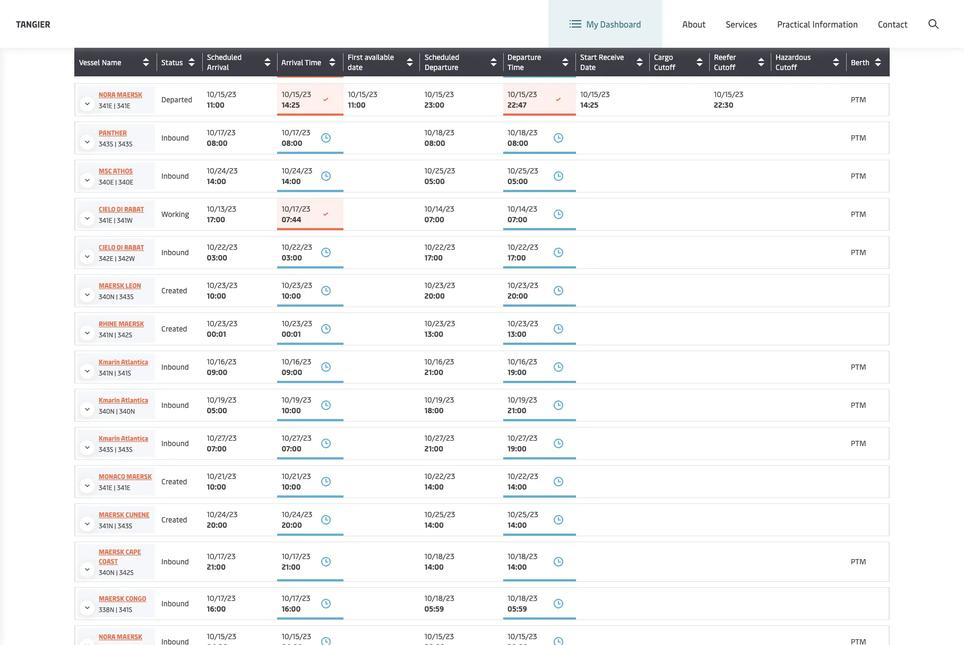 Task type: locate. For each thing, give the bounding box(es) containing it.
scheduled inside button
[[207, 52, 242, 62]]

arrival time button
[[282, 54, 341, 71]]

0 horizontal spatial time
[[305, 57, 321, 67]]

1 vertical spatial rabat
[[124, 243, 144, 252]]

rabat up 341w
[[124, 205, 144, 214]]

kmarin inside kmarin atlantica 343s | 343s
[[99, 434, 120, 443]]

cutoff right the start receive date button
[[654, 62, 676, 72]]

practical information
[[778, 18, 858, 30]]

13:00 up 10/16/23 21:00
[[425, 329, 444, 339]]

tangier link
[[16, 17, 50, 31]]

341n down rhine
[[99, 331, 113, 339]]

10/16/23
[[207, 51, 237, 61], [207, 357, 237, 367], [282, 357, 311, 367], [425, 357, 454, 367], [508, 357, 538, 367]]

1 10/23/23 10:00 from the left
[[207, 280, 238, 301]]

2 working from the top
[[161, 209, 189, 219]]

6 ptm from the top
[[851, 248, 867, 258]]

2 ptm from the top
[[851, 95, 867, 105]]

dashboard
[[601, 18, 641, 30]]

status
[[161, 57, 183, 67]]

1 horizontal spatial 10/18/23 14:00
[[508, 552, 538, 573]]

10/16/23 09:00 up 10/19/23 05:00
[[207, 357, 237, 378]]

09:00 up "10/19/23 10:00"
[[282, 368, 302, 378]]

2 10/18/23 08:00 from the left
[[508, 127, 538, 148]]

maersk left leon
[[99, 282, 124, 290]]

1 horizontal spatial 10/16/23 09:00
[[282, 357, 311, 378]]

cielo inside cielo di rabat 342e | 342w
[[99, 243, 115, 252]]

23:00 inside 10/15/23 23:00
[[425, 100, 445, 110]]

msc athos 340e | 340e
[[99, 167, 133, 186]]

14:25 down date
[[581, 100, 599, 110]]

2 00:01 from the left
[[282, 329, 301, 339]]

rabat for working
[[124, 205, 144, 214]]

343s
[[99, 140, 113, 148], [118, 140, 133, 148], [119, 293, 134, 301], [99, 446, 113, 454], [118, 446, 133, 454], [118, 522, 132, 531]]

1 horizontal spatial 10/15/23 14:25
[[581, 89, 610, 110]]

1 working from the top
[[161, 56, 189, 66]]

0 horizontal spatial 10/22/23 03:00
[[207, 242, 238, 263]]

09:00
[[207, 368, 228, 378], [282, 368, 302, 378]]

atlantica down rhine maersk 341n | 342s
[[121, 358, 148, 366]]

cutoff up 10/15/23 22:30 on the top right of page
[[714, 62, 736, 72]]

00:01
[[207, 329, 226, 339], [282, 329, 301, 339]]

03:00 down the 10/13/23 17:00
[[207, 253, 227, 263]]

inbound for 21:00
[[161, 557, 189, 567]]

19:00 up 10/15/23 23:00
[[425, 62, 444, 72]]

343s inside maersk cunene 341n | 343s
[[118, 522, 132, 531]]

10/16/23 23:00
[[207, 51, 237, 72]]

0 horizontal spatial arrival
[[207, 62, 229, 72]]

10/22/23 14:00 down 10/27/23 21:00
[[425, 472, 455, 492]]

09:00 up 10/19/23 05:00
[[207, 368, 228, 378]]

arrival right status button
[[207, 62, 229, 72]]

2 horizontal spatial cutoff
[[776, 62, 797, 72]]

0 horizontal spatial 10/14/23
[[425, 204, 454, 214]]

1 horizontal spatial cutoff
[[714, 62, 736, 72]]

342s inside maersk cape coast 340n | 342s
[[119, 569, 134, 577]]

1 10/22/23 14:00 from the left
[[425, 472, 455, 492]]

341s down congo
[[119, 606, 132, 615]]

created for 10/23/23 10:00
[[161, 286, 187, 296]]

3 341n from the top
[[99, 522, 113, 531]]

341s inside kmarin atlantica 341n | 341s
[[118, 369, 131, 378]]

ptm for 10/22/23 17:00
[[851, 248, 867, 258]]

di for working
[[117, 205, 123, 214]]

rabat up 342w
[[124, 243, 144, 252]]

10/23/23 13:00 up the 10/16/23 19:00
[[508, 319, 539, 339]]

| inside monaco maersk 341e | 341e
[[114, 484, 115, 492]]

10/19/23 for 10:00
[[282, 395, 311, 405]]

10/23/23 00:01
[[207, 319, 238, 339], [282, 319, 312, 339]]

| for kmarin atlantica 343s | 343s
[[115, 446, 116, 454]]

10/13/23
[[207, 204, 236, 214]]

0 horizontal spatial 10/21/23 10:00
[[207, 472, 236, 492]]

maersk inside button
[[117, 633, 142, 642]]

global
[[760, 10, 784, 22]]

1 di from the top
[[117, 205, 123, 214]]

10/27/23 down 18:00
[[425, 433, 455, 444]]

1 horizontal spatial 09:00
[[282, 368, 302, 378]]

1 horizontal spatial 10/18/23 05:59
[[508, 594, 538, 615]]

0 horizontal spatial 10/22/23 17:00
[[425, 242, 455, 263]]

0 horizontal spatial 10/18/23 08:00
[[425, 127, 455, 148]]

05:00 inside 10/19/23 05:00
[[207, 406, 227, 416]]

1 horizontal spatial 11:00
[[348, 100, 366, 110]]

0 horizontal spatial 339e
[[99, 63, 113, 72]]

0 vertical spatial 341n
[[99, 331, 113, 339]]

10/24/23
[[207, 166, 238, 176], [282, 166, 313, 176], [207, 510, 238, 520], [282, 510, 313, 520]]

10/14/23
[[425, 204, 454, 214], [508, 204, 538, 214]]

0 horizontal spatial 23:00
[[207, 62, 227, 72]]

1 horizontal spatial 10/18/23 08:00
[[508, 127, 538, 148]]

20:00
[[425, 291, 445, 301], [508, 291, 528, 301], [207, 521, 227, 531], [282, 521, 302, 531]]

10/27/23 07:00
[[207, 433, 237, 454], [282, 433, 312, 454]]

14:25 down 00:35
[[282, 100, 300, 110]]

1 cielo from the top
[[99, 205, 115, 214]]

maersk inside "maersk leon 340n | 343s"
[[99, 282, 124, 290]]

| inside rhine maersk 341n | 342s
[[115, 331, 116, 339]]

di inside cielo di rabat 342e | 342w
[[117, 243, 123, 252]]

10/16/23 up 10/19/23 05:00
[[207, 357, 237, 367]]

1 horizontal spatial 339e
[[118, 63, 133, 72]]

status button
[[161, 54, 200, 71]]

0 horizontal spatial 10/17/23 21:00
[[207, 552, 236, 573]]

login / create account
[[859, 10, 944, 22]]

inbound for 14:00
[[161, 171, 189, 181]]

342s down cape
[[119, 569, 134, 577]]

341n inside rhine maersk 341n | 342s
[[99, 331, 113, 339]]

3 inbound from the top
[[161, 248, 189, 258]]

340e down athos
[[118, 178, 133, 186]]

2 vertical spatial kmarin
[[99, 434, 120, 443]]

1 10/15/23 14:25 from the left
[[282, 89, 311, 110]]

10/23/23 20:00
[[425, 280, 455, 301], [508, 280, 539, 301]]

0 horizontal spatial 10/24/23 14:00
[[207, 166, 238, 186]]

17:00 inside the 10/13/23 17:00
[[207, 215, 225, 225]]

di up 341w
[[117, 205, 123, 214]]

1 horizontal spatial 00:01
[[282, 329, 301, 339]]

0 vertical spatial nora
[[99, 90, 115, 99]]

1 horizontal spatial 10/25/23 14:00
[[508, 510, 539, 531]]

maersk down lica maersk 339e | 339e
[[117, 90, 142, 99]]

341s
[[118, 369, 131, 378], [119, 606, 132, 615]]

4 inbound from the top
[[161, 362, 189, 372]]

1 14:25 from the left
[[282, 100, 300, 110]]

1 horizontal spatial 10/23/23 10:00
[[282, 280, 312, 301]]

339e
[[99, 63, 113, 72], [118, 63, 133, 72]]

atlantica down kmarin atlantica 341n | 341s
[[121, 396, 148, 405]]

1 11:00 from the left
[[207, 100, 225, 110]]

0 horizontal spatial 17:00
[[207, 215, 225, 225]]

atlantica inside kmarin atlantica 341n | 341s
[[121, 358, 148, 366]]

10/15/23 11:00 down scheduled arrival
[[207, 89, 237, 110]]

10/22/23 03:00 down the 10/13/23 17:00
[[207, 242, 238, 263]]

10/27/23 07:00 down 10/19/23 05:00
[[207, 433, 237, 454]]

| inside msc athos 340e | 340e
[[115, 178, 117, 186]]

0 horizontal spatial 10/25/23 14:00
[[425, 510, 455, 531]]

0 vertical spatial 342s
[[118, 331, 132, 339]]

340e down 'msc'
[[99, 178, 114, 186]]

1 horizontal spatial 10/23/23 00:01
[[282, 319, 312, 339]]

10/18/23
[[425, 127, 455, 138], [508, 127, 538, 138], [425, 552, 455, 562], [508, 552, 538, 562], [425, 594, 455, 604], [508, 594, 538, 604]]

17:00
[[207, 215, 225, 225], [425, 253, 443, 263], [508, 253, 526, 263]]

1 horizontal spatial 17:00
[[425, 253, 443, 263]]

1 vertical spatial 341s
[[119, 606, 132, 615]]

1 vertical spatial cielo
[[99, 243, 115, 252]]

19:00 up 10/15/23 22:47
[[508, 62, 527, 72]]

| inside kmarin atlantica 340n | 340n
[[116, 407, 118, 416]]

10/27/23 down 10/19/23 05:00
[[207, 433, 237, 444]]

0 horizontal spatial 10/17/23 08:00
[[207, 127, 236, 148]]

1 vertical spatial working
[[161, 209, 189, 219]]

2 cielo from the top
[[99, 243, 115, 252]]

ptm
[[851, 56, 867, 66], [851, 95, 867, 105], [851, 133, 867, 143], [851, 171, 867, 181], [851, 209, 867, 219], [851, 248, 867, 258], [851, 362, 867, 372], [851, 400, 867, 411], [851, 439, 867, 449], [851, 557, 867, 567]]

2 cutoff from the left
[[714, 62, 736, 72]]

08:00
[[207, 138, 228, 148], [282, 138, 302, 148], [425, 138, 445, 148], [508, 138, 529, 148]]

ptm for 10/25/23 05:00
[[851, 171, 867, 181]]

10/17/23
[[282, 51, 311, 61], [425, 51, 454, 61], [508, 51, 537, 61], [207, 127, 236, 138], [282, 127, 311, 138], [282, 204, 311, 214], [207, 552, 236, 562], [282, 552, 311, 562], [207, 594, 236, 604], [282, 594, 311, 604]]

2 10/22/23 14:00 from the left
[[508, 472, 538, 492]]

10/18/23 05:59
[[425, 594, 455, 615], [508, 594, 538, 615]]

0 horizontal spatial 05:00
[[207, 406, 227, 416]]

| inside nora maersk 341e | 341e
[[114, 101, 115, 110]]

2 atlantica from the top
[[121, 396, 148, 405]]

maersk right 'lica'
[[113, 52, 139, 61]]

1 10/14/23 07:00 from the left
[[425, 204, 454, 225]]

1 16:00 from the left
[[207, 604, 226, 615]]

4 ptm from the top
[[851, 171, 867, 181]]

2 rabat from the top
[[124, 243, 144, 252]]

0 horizontal spatial 00:01
[[207, 329, 226, 339]]

di up 342w
[[117, 243, 123, 252]]

3 cutoff from the left
[[776, 62, 797, 72]]

10/15/23 22:30
[[714, 89, 744, 110]]

cutoff inside "reefer cutoff"
[[714, 62, 736, 72]]

19:00
[[425, 62, 444, 72], [508, 62, 527, 72], [508, 368, 527, 378], [508, 444, 527, 454]]

1 vertical spatial 23:00
[[425, 100, 445, 110]]

11:00 right departed
[[207, 100, 225, 110]]

2 10/23/23 10:00 from the left
[[282, 280, 312, 301]]

di for inbound
[[117, 243, 123, 252]]

341n
[[99, 331, 113, 339], [99, 369, 113, 378], [99, 522, 113, 531]]

10 ptm from the top
[[851, 557, 867, 567]]

cutoff for cargo
[[654, 62, 676, 72]]

2 nora from the top
[[99, 633, 115, 642]]

10/25/23 05:00
[[425, 166, 455, 186], [508, 166, 539, 186]]

atlantica for 10/19/23
[[121, 396, 148, 405]]

atlantica inside kmarin atlantica 340n | 340n
[[121, 396, 148, 405]]

cargo cutoff
[[654, 52, 676, 72]]

0 horizontal spatial 10/17/23 16:00
[[207, 594, 236, 615]]

1 vertical spatial kmarin
[[99, 396, 120, 405]]

time right 00:35
[[305, 57, 321, 67]]

time up 10/15/23 22:47
[[508, 62, 524, 72]]

inbound for 07:00
[[161, 439, 189, 449]]

19:00 inside 10/27/23 19:00
[[508, 444, 527, 454]]

1 341n from the top
[[99, 331, 113, 339]]

nora down 338n
[[99, 633, 115, 642]]

0 vertical spatial 23:00
[[207, 62, 227, 72]]

10/19/23
[[207, 395, 237, 405], [282, 395, 311, 405], [425, 395, 454, 405], [508, 395, 538, 405]]

maersk inside nora maersk 341e | 341e
[[117, 90, 142, 99]]

kmarin down kmarin atlantica 341n | 341s
[[99, 396, 120, 405]]

23:00 right status button
[[207, 62, 227, 72]]

scheduled departure
[[425, 52, 460, 72]]

0 vertical spatial 341s
[[118, 369, 131, 378]]

7 ptm from the top
[[851, 362, 867, 372]]

10/19/23 for 05:00
[[207, 395, 237, 405]]

/
[[881, 10, 885, 22]]

2 11:00 from the left
[[348, 100, 366, 110]]

0 horizontal spatial 10/22/23 14:00
[[425, 472, 455, 492]]

cargo cutoff button
[[654, 52, 707, 72]]

11:00 down date
[[348, 100, 366, 110]]

maersk up 338n
[[99, 595, 124, 603]]

| inside maersk cunene 341n | 343s
[[115, 522, 116, 531]]

1 10/27/23 from the left
[[207, 433, 237, 444]]

2 10/19/23 from the left
[[282, 395, 311, 405]]

10/17/23 16:00
[[207, 594, 236, 615], [282, 594, 311, 615]]

working up departed
[[161, 56, 189, 66]]

3 ptm from the top
[[851, 133, 867, 143]]

1 horizontal spatial 10/14/23
[[508, 204, 538, 214]]

341n up kmarin atlantica 340n | 340n
[[99, 369, 113, 378]]

2 13:00 from the left
[[508, 329, 527, 339]]

scheduled up 10/15/23 23:00
[[425, 52, 460, 62]]

maersk down maersk congo 338n | 341s
[[117, 633, 142, 642]]

10/16/23 09:00 up "10/19/23 10:00"
[[282, 357, 311, 378]]

19:00 up 10/19/23 21:00
[[508, 368, 527, 378]]

cutoff inside hazardous cutoff
[[776, 62, 797, 72]]

rabat inside cielo di rabat 341e | 341w
[[124, 205, 144, 214]]

1 horizontal spatial 10/23/23 20:00
[[508, 280, 539, 301]]

10/27/23 down 10/19/23 21:00
[[508, 433, 538, 444]]

10/22/23 14:00 down 10/27/23 19:00
[[508, 472, 538, 492]]

nora inside button
[[99, 633, 115, 642]]

inbound for 08:00
[[161, 133, 189, 143]]

0 horizontal spatial 14:25
[[282, 100, 300, 110]]

14:00
[[207, 176, 226, 186], [282, 176, 301, 186], [425, 482, 444, 492], [508, 482, 527, 492], [425, 521, 444, 531], [508, 521, 527, 531], [425, 562, 444, 573], [508, 562, 527, 573]]

0 horizontal spatial 10/21/23
[[207, 472, 236, 482]]

0 horizontal spatial 10/23/23 13:00
[[425, 319, 455, 339]]

1 10/23/23 13:00 from the left
[[425, 319, 455, 339]]

6 inbound from the top
[[161, 439, 189, 449]]

di inside cielo di rabat 341e | 341w
[[117, 205, 123, 214]]

atlantica inside kmarin atlantica 343s | 343s
[[121, 434, 148, 443]]

ptm for 10/16/23 19:00
[[851, 362, 867, 372]]

341n up coast
[[99, 522, 113, 531]]

0 vertical spatial cielo
[[99, 205, 115, 214]]

0 horizontal spatial 10/16/23 09:00
[[207, 357, 237, 378]]

1 vertical spatial 341n
[[99, 369, 113, 378]]

ptm for 10/19/23 21:00
[[851, 400, 867, 411]]

1 horizontal spatial 10/22/23 17:00
[[508, 242, 538, 263]]

1 horizontal spatial scheduled
[[425, 52, 460, 62]]

maersk right the monaco
[[126, 473, 152, 481]]

cutoff
[[654, 62, 676, 72], [714, 62, 736, 72], [776, 62, 797, 72]]

343s inside "maersk leon 340n | 343s"
[[119, 293, 134, 301]]

342s up kmarin atlantica 341n | 341s
[[118, 331, 132, 339]]

10/15/23 22:47
[[508, 89, 537, 110]]

kmarin inside kmarin atlantica 340n | 340n
[[99, 396, 120, 405]]

3 kmarin from the top
[[99, 434, 120, 443]]

10/17/23 08:00
[[207, 127, 236, 148], [282, 127, 311, 148]]

nora
[[99, 90, 115, 99], [99, 633, 115, 642]]

0 horizontal spatial 11:00
[[207, 100, 225, 110]]

created right monaco maersk 341e | 341e
[[161, 477, 187, 487]]

1 cutoff from the left
[[654, 62, 676, 72]]

scheduled right status button
[[207, 52, 242, 62]]

0 horizontal spatial 10/23/23 00:01
[[207, 319, 238, 339]]

2 scheduled from the left
[[425, 52, 460, 62]]

3 atlantica from the top
[[121, 434, 148, 443]]

cielo inside cielo di rabat 341e | 341w
[[99, 205, 115, 214]]

8 ptm from the top
[[851, 400, 867, 411]]

| inside lica maersk 339e | 339e
[[115, 63, 116, 72]]

10/21/23
[[207, 472, 236, 482], [282, 472, 311, 482]]

4 10/27/23 from the left
[[508, 433, 538, 444]]

05:59
[[425, 604, 444, 615], [508, 604, 527, 615]]

0 horizontal spatial 09:00
[[207, 368, 228, 378]]

0 horizontal spatial 13:00
[[425, 329, 444, 339]]

10/27/23 07:00 down "10/19/23 10:00"
[[282, 433, 312, 454]]

departure up 10/15/23 23:00
[[425, 62, 459, 72]]

cielo down msc athos 340e | 340e
[[99, 205, 115, 214]]

3 created from the top
[[161, 477, 187, 487]]

03:00 down 07:44
[[282, 253, 302, 263]]

1 created from the top
[[161, 286, 187, 296]]

arrival inside scheduled arrival
[[207, 62, 229, 72]]

10/18/23 08:00 down 10/15/23 23:00
[[425, 127, 455, 148]]

0 horizontal spatial 340e
[[99, 178, 114, 186]]

341s up kmarin atlantica 340n | 340n
[[118, 369, 131, 378]]

1 horizontal spatial 10/17/23 08:00
[[282, 127, 311, 148]]

1 horizontal spatial departure
[[508, 52, 541, 62]]

0 horizontal spatial departure
[[425, 62, 459, 72]]

maersk right rhine
[[119, 320, 144, 328]]

341n inside kmarin atlantica 341n | 341s
[[99, 369, 113, 378]]

2 vertical spatial 341n
[[99, 522, 113, 531]]

0 vertical spatial kmarin
[[99, 358, 120, 366]]

receive
[[599, 52, 624, 62]]

10:00 inside "10/19/23 10:00"
[[282, 406, 301, 416]]

1 horizontal spatial arrival
[[282, 57, 303, 67]]

start receive date
[[581, 52, 624, 72]]

| inside maersk cape coast 340n | 342s
[[116, 569, 118, 577]]

10/18/23 08:00 down 22:47
[[508, 127, 538, 148]]

10/17/23 19:00 up 10/15/23 23:00
[[425, 51, 454, 72]]

1 13:00 from the left
[[425, 329, 444, 339]]

0 horizontal spatial 10/14/23 07:00
[[425, 204, 454, 225]]

| inside cielo di rabat 342e | 342w
[[115, 254, 116, 263]]

time inside "departure time"
[[508, 62, 524, 72]]

22:47
[[508, 100, 527, 110]]

4 created from the top
[[161, 515, 187, 525]]

1 inbound from the top
[[161, 133, 189, 143]]

1 horizontal spatial 10/14/23 07:00
[[508, 204, 538, 225]]

1 vertical spatial nora
[[99, 633, 115, 642]]

1 horizontal spatial 10/21/23 10:00
[[282, 472, 311, 492]]

1 horizontal spatial 10/27/23 07:00
[[282, 433, 312, 454]]

0 horizontal spatial cutoff
[[654, 62, 676, 72]]

1 horizontal spatial 10/24/23 20:00
[[282, 510, 313, 531]]

10/15/23 14:25
[[282, 89, 311, 110], [581, 89, 610, 110]]

switch location
[[666, 10, 726, 21]]

10/27/23 21:00
[[425, 433, 455, 454]]

341s for 16:00
[[119, 606, 132, 615]]

2 created from the top
[[161, 324, 187, 334]]

19:00 down 10/19/23 21:00
[[508, 444, 527, 454]]

nora inside nora maersk 341e | 341e
[[99, 90, 115, 99]]

1 10/25/23 05:00 from the left
[[425, 166, 455, 186]]

2 10/22/23 17:00 from the left
[[508, 242, 538, 263]]

| inside "maersk leon 340n | 343s"
[[116, 293, 118, 301]]

10/17/23 19:00 up 10/15/23 22:47
[[508, 51, 537, 72]]

1 horizontal spatial 03:00
[[282, 253, 302, 263]]

19:00 inside the 10/16/23 19:00
[[508, 368, 527, 378]]

0 horizontal spatial 10/18/23 14:00
[[425, 552, 455, 573]]

0 horizontal spatial 03:00
[[207, 253, 227, 263]]

1 horizontal spatial 10/21/23
[[282, 472, 311, 482]]

23:00 inside "10/16/23 23:00"
[[207, 62, 227, 72]]

10/19/23 for 21:00
[[508, 395, 538, 405]]

10/15/23 14:25 down 00:35
[[282, 89, 311, 110]]

03:00
[[207, 253, 227, 263], [282, 253, 302, 263]]

1 horizontal spatial 23:00
[[425, 100, 445, 110]]

10/23/23 13:00 up 10/16/23 21:00
[[425, 319, 455, 339]]

nora maersk button
[[80, 633, 142, 646]]

10/24/23 14:00 up 10/17/23 07:44
[[282, 166, 313, 186]]

1 horizontal spatial 10/24/23 14:00
[[282, 166, 313, 186]]

1 horizontal spatial 05:59
[[508, 604, 527, 615]]

21:00 inside 10/16/23 21:00
[[425, 368, 444, 378]]

10:00 for 10/19/23 05:00
[[282, 406, 301, 416]]

scheduled inside button
[[425, 52, 460, 62]]

2 10/24/23 14:00 from the left
[[282, 166, 313, 186]]

0 vertical spatial atlantica
[[121, 358, 148, 366]]

10/15/23 14:25 down date
[[581, 89, 610, 110]]

0 vertical spatial rabat
[[124, 205, 144, 214]]

1 horizontal spatial 10/17/23 21:00
[[282, 552, 311, 573]]

| inside kmarin atlantica 343s | 343s
[[115, 446, 116, 454]]

0 vertical spatial di
[[117, 205, 123, 214]]

1 horizontal spatial time
[[508, 62, 524, 72]]

5 ptm from the top
[[851, 209, 867, 219]]

created right cunene
[[161, 515, 187, 525]]

vessel name button
[[79, 54, 155, 71]]

1 atlantica from the top
[[121, 358, 148, 366]]

rabat inside cielo di rabat 342e | 342w
[[124, 243, 144, 252]]

| inside maersk congo 338n | 341s
[[116, 606, 117, 615]]

departure up 10/15/23 22:47
[[508, 52, 541, 62]]

10:00
[[207, 291, 226, 301], [282, 291, 301, 301], [282, 406, 301, 416], [207, 482, 226, 492], [282, 482, 301, 492]]

13:00 up the 10/16/23 19:00
[[508, 329, 527, 339]]

1 horizontal spatial 10/15/23 11:00
[[348, 89, 378, 110]]

1 vertical spatial di
[[117, 243, 123, 252]]

10/22/23
[[207, 242, 238, 252], [282, 242, 312, 252], [425, 242, 455, 252], [508, 242, 538, 252], [425, 472, 455, 482], [508, 472, 538, 482]]

1 10/23/23 20:00 from the left
[[425, 280, 455, 301]]

10/25/23
[[425, 166, 455, 176], [508, 166, 539, 176], [425, 510, 455, 520], [508, 510, 539, 520]]

2 10/22/23 03:00 from the left
[[282, 242, 312, 263]]

10/16/23 up 10/19/23 18:00
[[425, 357, 454, 367]]

3 08:00 from the left
[[425, 138, 445, 148]]

arrival right scheduled arrival button
[[282, 57, 303, 67]]

341s inside maersk congo 338n | 341s
[[119, 606, 132, 615]]

9 ptm from the top
[[851, 439, 867, 449]]

maersk up coast
[[99, 548, 124, 557]]

1 horizontal spatial 13:00
[[508, 329, 527, 339]]

7 inbound from the top
[[161, 557, 189, 567]]

1 vertical spatial 342s
[[119, 569, 134, 577]]

cutoff down practical
[[776, 62, 797, 72]]

10/15/23
[[207, 89, 237, 99], [282, 89, 311, 99], [348, 89, 378, 99], [425, 89, 454, 99], [508, 89, 537, 99], [581, 89, 610, 99], [714, 89, 744, 99], [207, 632, 237, 642], [282, 632, 311, 642], [425, 632, 454, 642], [508, 632, 537, 642]]

10/24/23 14:00
[[207, 166, 238, 186], [282, 166, 313, 186]]

10/17/23 00:35
[[282, 51, 311, 72]]

ptm for 10/15/23 22:47
[[851, 95, 867, 105]]

10/27/23
[[207, 433, 237, 444], [282, 433, 312, 444], [425, 433, 455, 444], [508, 433, 538, 444]]

1 horizontal spatial 10/22/23 03:00
[[282, 242, 312, 263]]

0 horizontal spatial 10/15/23 11:00
[[207, 89, 237, 110]]

my dashboard button
[[570, 0, 641, 48]]

1 vertical spatial atlantica
[[121, 396, 148, 405]]

10/15/23 11:00 down date
[[348, 89, 378, 110]]

10/19/23 21:00
[[508, 395, 538, 416]]

1 horizontal spatial 340e
[[118, 178, 133, 186]]

working for 17:00
[[161, 209, 189, 219]]

1 horizontal spatial 10/25/23 05:00
[[508, 166, 539, 186]]

2 di from the top
[[117, 243, 123, 252]]

atlantica down kmarin atlantica 340n | 340n
[[121, 434, 148, 443]]

inbound for 16:00
[[161, 599, 189, 609]]

time inside "button"
[[305, 57, 321, 67]]

2 05:59 from the left
[[508, 604, 527, 615]]

0 horizontal spatial 10/17/23 19:00
[[425, 51, 454, 72]]

created right leon
[[161, 286, 187, 296]]

0 horizontal spatial 10/23/23 10:00
[[207, 280, 238, 301]]

maersk left cunene
[[99, 511, 124, 519]]

cielo up 342e
[[99, 243, 115, 252]]

10/17/23 21:00
[[207, 552, 236, 573], [282, 552, 311, 573]]

| inside kmarin atlantica 341n | 341s
[[115, 369, 116, 378]]

kmarin down kmarin atlantica 340n | 340n
[[99, 434, 120, 443]]

scheduled for departure
[[425, 52, 460, 62]]

nora down name
[[99, 90, 115, 99]]

21:00 inside 10/27/23 21:00
[[425, 444, 444, 454]]

2 10/21/23 from the left
[[282, 472, 311, 482]]

kmarin down rhine maersk 341n | 342s
[[99, 358, 120, 366]]

10/27/23 down "10/19/23 10:00"
[[282, 433, 312, 444]]

1 rabat from the top
[[124, 205, 144, 214]]

working left the 10/13/23 17:00
[[161, 209, 189, 219]]

10/15/23 11:00
[[207, 89, 237, 110], [348, 89, 378, 110]]

1 nora from the top
[[99, 90, 115, 99]]

341n inside maersk cunene 341n | 343s
[[99, 522, 113, 531]]

arrival
[[282, 57, 303, 67], [207, 62, 229, 72]]

10/24/23 14:00 up 10/13/23
[[207, 166, 238, 186]]

created for 10/24/23 20:00
[[161, 515, 187, 525]]

0 horizontal spatial 16:00
[[207, 604, 226, 615]]

1 10/22/23 03:00 from the left
[[207, 242, 238, 263]]

10/17/23 19:00
[[425, 51, 454, 72], [508, 51, 537, 72]]

kmarin inside kmarin atlantica 341n | 341s
[[99, 358, 120, 366]]

0 horizontal spatial 10/25/23 05:00
[[425, 166, 455, 186]]

10/22/23 03:00 down 07:44
[[282, 242, 312, 263]]

maersk inside maersk cape coast 340n | 342s
[[99, 548, 124, 557]]

23:00 down scheduled departure
[[425, 100, 445, 110]]

created right rhine maersk 341n | 342s
[[161, 324, 187, 334]]



Task type: describe. For each thing, give the bounding box(es) containing it.
10/19/23 for 18:00
[[425, 395, 454, 405]]

first available date
[[348, 52, 394, 72]]

2 10/14/23 07:00 from the left
[[508, 204, 538, 225]]

rabat for inbound
[[124, 243, 144, 252]]

rhine
[[99, 320, 117, 328]]

341s for 09:00
[[118, 369, 131, 378]]

22:30
[[714, 100, 734, 110]]

2 10/18/23 05:59 from the left
[[508, 594, 538, 615]]

2 10/23/23 13:00 from the left
[[508, 319, 539, 339]]

cutoff for reefer
[[714, 62, 736, 72]]

congo
[[126, 595, 146, 603]]

| for maersk congo 338n | 341s
[[116, 606, 117, 615]]

2 339e from the left
[[118, 63, 133, 72]]

panther 343s | 343s
[[99, 129, 133, 148]]

342w
[[118, 254, 135, 263]]

start receive date button
[[581, 52, 647, 72]]

ptm for 10/18/23 14:00
[[851, 557, 867, 567]]

hazardous
[[776, 52, 811, 62]]

2 340e from the left
[[118, 178, 133, 186]]

1 10/17/23 16:00 from the left
[[207, 594, 236, 615]]

1 10/27/23 07:00 from the left
[[207, 433, 237, 454]]

scheduled departure button
[[425, 52, 501, 72]]

cielo for inbound
[[99, 243, 115, 252]]

berth button
[[851, 54, 887, 71]]

2 10/16/23 09:00 from the left
[[282, 357, 311, 378]]

location
[[693, 10, 726, 21]]

19:00 for 10/17/23 19:00
[[508, 62, 527, 72]]

nora maersk
[[99, 633, 142, 642]]

leon
[[126, 282, 141, 290]]

1 00:01 from the left
[[207, 329, 226, 339]]

kmarin for 10/16/23
[[99, 358, 120, 366]]

kmarin for 10/19/23
[[99, 396, 120, 405]]

coast
[[99, 558, 118, 566]]

2 10/21/23 10:00 from the left
[[282, 472, 311, 492]]

scheduled arrival button
[[207, 52, 275, 72]]

1 10/18/23 05:59 from the left
[[425, 594, 455, 615]]

departure time
[[508, 52, 541, 72]]

time for departure time
[[508, 62, 524, 72]]

2 10/23/23 00:01 from the left
[[282, 319, 312, 339]]

1 10/16/23 09:00 from the left
[[207, 357, 237, 378]]

2 08:00 from the left
[[282, 138, 302, 148]]

341e inside cielo di rabat 341e | 341w
[[99, 216, 112, 225]]

create
[[887, 10, 911, 22]]

tangier
[[16, 18, 50, 29]]

kmarin for 10/27/23
[[99, 434, 120, 443]]

global menu button
[[736, 0, 819, 32]]

2 10/17/23 08:00 from the left
[[282, 127, 311, 148]]

ptm for 10/17/23 19:00
[[851, 56, 867, 66]]

10/27/23 19:00
[[508, 433, 538, 454]]

maersk cunene 341n | 343s
[[99, 511, 150, 531]]

panther
[[99, 129, 127, 137]]

341w
[[117, 216, 133, 225]]

10:00 for 10/21/23 10:00
[[282, 482, 301, 492]]

vessel name
[[79, 57, 121, 67]]

2 10/17/23 16:00 from the left
[[282, 594, 311, 615]]

2 10/15/23 11:00 from the left
[[348, 89, 378, 110]]

1 339e from the left
[[99, 63, 113, 72]]

| for lica maersk 339e | 339e
[[115, 63, 116, 72]]

07:44
[[282, 215, 302, 225]]

about button
[[683, 0, 706, 48]]

cutoff for hazardous
[[776, 62, 797, 72]]

1 10/23/23 00:01 from the left
[[207, 319, 238, 339]]

scheduled arrival
[[207, 52, 242, 72]]

maersk inside rhine maersk 341n | 342s
[[119, 320, 144, 328]]

21:00 inside 10/19/23 21:00
[[508, 406, 527, 416]]

1 03:00 from the left
[[207, 253, 227, 263]]

rhine maersk 341n | 342s
[[99, 320, 144, 339]]

1 08:00 from the left
[[207, 138, 228, 148]]

created for 10/21/23 10:00
[[161, 477, 187, 487]]

cielo for working
[[99, 205, 115, 214]]

2 10/17/23 19:00 from the left
[[508, 51, 537, 72]]

maersk inside lica maersk 339e | 339e
[[113, 52, 139, 61]]

departure inside scheduled departure
[[425, 62, 459, 72]]

1 10/15/23 11:00 from the left
[[207, 89, 237, 110]]

| for msc athos 340e | 340e
[[115, 178, 117, 186]]

switch
[[666, 10, 691, 21]]

maersk cape coast 340n | 342s
[[99, 548, 141, 577]]

2 10/27/23 from the left
[[282, 433, 312, 444]]

inbound for 09:00
[[161, 362, 189, 372]]

2 10/25/23 05:00 from the left
[[508, 166, 539, 186]]

2 10/17/23 21:00 from the left
[[282, 552, 311, 573]]

| for nora maersk 341e | 341e
[[114, 101, 115, 110]]

ptm for 10/18/23 08:00
[[851, 133, 867, 143]]

1 10/22/23 17:00 from the left
[[425, 242, 455, 263]]

2 10/14/23 from the left
[[508, 204, 538, 214]]

2 horizontal spatial 17:00
[[508, 253, 526, 263]]

2 10/23/23 20:00 from the left
[[508, 280, 539, 301]]

10/19/23 05:00
[[207, 395, 237, 416]]

10:00 for 10/23/23 10:00
[[282, 291, 301, 301]]

23:00 for 10/16/23 23:00
[[207, 62, 227, 72]]

1 10/24/23 14:00 from the left
[[207, 166, 238, 186]]

maersk inside monaco maersk 341e | 341e
[[126, 473, 152, 481]]

10/16/23 up "10/19/23 10:00"
[[282, 357, 311, 367]]

atlantica for 10/16/23
[[121, 358, 148, 366]]

| inside cielo di rabat 341e | 341w
[[114, 216, 115, 225]]

ptm for 10/27/23 19:00
[[851, 439, 867, 449]]

1 10/21/23 from the left
[[207, 472, 236, 482]]

2 16:00 from the left
[[282, 604, 301, 615]]

account
[[913, 10, 944, 22]]

| for monaco maersk 341e | 341e
[[114, 484, 115, 492]]

2 14:25 from the left
[[581, 100, 599, 110]]

kmarin atlantica 340n | 340n
[[99, 396, 148, 416]]

time for arrival time
[[305, 57, 321, 67]]

1 10/24/23 20:00 from the left
[[207, 510, 238, 531]]

menu
[[786, 10, 808, 22]]

340n inside "maersk leon 340n | 343s"
[[99, 293, 115, 301]]

1 09:00 from the left
[[207, 368, 228, 378]]

scheduled for arrival
[[207, 52, 242, 62]]

available
[[365, 52, 394, 62]]

10/15/23 23:00
[[425, 89, 454, 110]]

created for 10/23/23 00:01
[[161, 324, 187, 334]]

my dashboard
[[587, 18, 641, 30]]

contact
[[879, 18, 908, 30]]

monaco
[[99, 473, 125, 481]]

1 10/14/23 from the left
[[425, 204, 454, 214]]

nora for nora maersk
[[99, 633, 115, 642]]

nora maersk 341e | 341e
[[99, 90, 142, 110]]

00:35
[[282, 62, 302, 72]]

342e
[[99, 254, 113, 263]]

msc
[[99, 167, 112, 175]]

monaco maersk 341e | 341e
[[99, 473, 152, 492]]

login
[[859, 10, 879, 22]]

18:00
[[425, 406, 444, 416]]

338n
[[99, 606, 114, 615]]

340n inside maersk cape coast 340n | 342s
[[99, 569, 115, 577]]

23:00 for 10/15/23 23:00
[[425, 100, 445, 110]]

cielo di rabat 342e | 342w
[[99, 243, 144, 263]]

first available date button
[[348, 52, 417, 72]]

2 03:00 from the left
[[282, 253, 302, 263]]

10/17/23 07:44
[[282, 204, 311, 225]]

2 10/27/23 07:00 from the left
[[282, 433, 312, 454]]

1 340e from the left
[[99, 178, 114, 186]]

practical
[[778, 18, 811, 30]]

about
[[683, 18, 706, 30]]

information
[[813, 18, 858, 30]]

1 05:59 from the left
[[425, 604, 444, 615]]

date
[[581, 62, 596, 72]]

1 10/18/23 14:00 from the left
[[425, 552, 455, 573]]

10/19/23 18:00
[[425, 395, 454, 416]]

maersk inside maersk cunene 341n | 343s
[[99, 511, 124, 519]]

1 10/17/23 19:00 from the left
[[425, 51, 454, 72]]

341n for 10/24/23 20:00
[[99, 522, 113, 531]]

2 horizontal spatial 05:00
[[508, 176, 528, 186]]

kmarin atlantica 343s | 343s
[[99, 434, 148, 454]]

| for kmarin atlantica 341n | 341s
[[115, 369, 116, 378]]

10/16/23 right status button
[[207, 51, 237, 61]]

login / create account link
[[839, 0, 944, 31]]

ptm for 10/14/23 07:00
[[851, 209, 867, 219]]

reefer cutoff button
[[714, 52, 769, 72]]

1 horizontal spatial 05:00
[[425, 176, 445, 186]]

working for 23:00
[[161, 56, 189, 66]]

1 10/21/23 10:00 from the left
[[207, 472, 236, 492]]

3 10/27/23 from the left
[[425, 433, 455, 444]]

4 08:00 from the left
[[508, 138, 529, 148]]

vessel
[[79, 57, 100, 67]]

reefer cutoff
[[714, 52, 736, 72]]

lica
[[99, 52, 112, 61]]

name
[[102, 57, 121, 67]]

| for kmarin atlantica 340n | 340n
[[116, 407, 118, 416]]

switch location button
[[649, 10, 726, 21]]

2 10/15/23 14:25 from the left
[[581, 89, 610, 110]]

10/16/23 up 10/19/23 21:00
[[508, 357, 538, 367]]

10/13/23 17:00
[[207, 204, 236, 225]]

lica maersk 339e | 339e
[[99, 52, 139, 72]]

341n for 10/16/23 09:00
[[99, 369, 113, 378]]

services
[[726, 18, 758, 30]]

2 10/24/23 20:00 from the left
[[282, 510, 313, 531]]

19:00 for 10/27/23 21:00
[[508, 444, 527, 454]]

practical information button
[[778, 0, 858, 48]]

342s inside rhine maersk 341n | 342s
[[118, 331, 132, 339]]

cielo di rabat 341e | 341w
[[99, 205, 144, 225]]

cunene
[[126, 511, 150, 519]]

atlantica for 10/27/23
[[121, 434, 148, 443]]

hazardous cutoff button
[[776, 52, 845, 72]]

19:00 for 10/16/23 21:00
[[508, 368, 527, 378]]

maersk leon 340n | 343s
[[99, 282, 141, 301]]

2 10/25/23 14:00 from the left
[[508, 510, 539, 531]]

departed
[[161, 95, 192, 105]]

maersk congo 338n | 341s
[[99, 595, 146, 615]]

berth
[[851, 57, 870, 67]]

| inside panther 343s | 343s
[[115, 140, 116, 148]]

inbound for 05:00
[[161, 400, 189, 411]]

maersk inside maersk congo 338n | 341s
[[99, 595, 124, 603]]

date
[[348, 62, 363, 72]]

1 10/25/23 14:00 from the left
[[425, 510, 455, 531]]

10/16/23 21:00
[[425, 357, 454, 378]]

2 10/18/23 14:00 from the left
[[508, 552, 538, 573]]

| for maersk cunene 341n | 343s
[[115, 522, 116, 531]]

341n for 10/23/23 00:01
[[99, 331, 113, 339]]

services button
[[726, 0, 758, 48]]

arrival time
[[282, 57, 321, 67]]

1 10/17/23 08:00 from the left
[[207, 127, 236, 148]]

reefer
[[714, 52, 736, 62]]

kmarin atlantica 341n | 341s
[[99, 358, 148, 378]]

inbound for 03:00
[[161, 248, 189, 258]]

hazardous cutoff
[[776, 52, 811, 72]]

| for rhine maersk 341n | 342s
[[115, 331, 116, 339]]

arrival inside "button"
[[282, 57, 303, 67]]

1 10/18/23 08:00 from the left
[[425, 127, 455, 148]]

1 10/17/23 21:00 from the left
[[207, 552, 236, 573]]

athos
[[113, 167, 133, 175]]

| for maersk leon 340n | 343s
[[116, 293, 118, 301]]

nora for nora maersk 341e | 341e
[[99, 90, 115, 99]]

2 09:00 from the left
[[282, 368, 302, 378]]



Task type: vqa. For each thing, say whether or not it's contained in the screenshot.
16:00
yes



